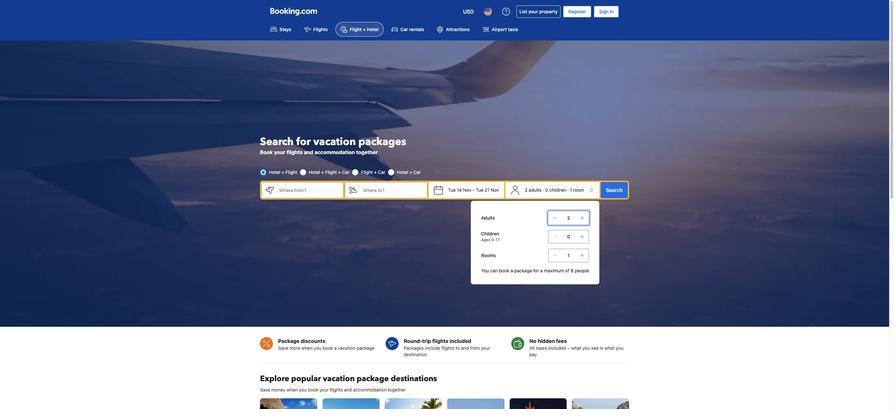 Task type: vqa. For each thing, say whether or not it's contained in the screenshot.
second Nov from left
yes



Task type: describe. For each thing, give the bounding box(es) containing it.
register
[[569, 9, 586, 14]]

trip
[[422, 338, 431, 344]]

you can book a package for a maximum of 8 people
[[481, 268, 589, 273]]

fees
[[556, 338, 567, 344]]

package discounts save more when you book a vacation package
[[278, 338, 375, 351]]

1 what from the left
[[571, 345, 581, 351]]

money
[[271, 387, 285, 393]]

hotel + car
[[397, 170, 421, 175]]

round-trip flights included packages include flights to and from your destination
[[404, 338, 490, 357]]

included inside no hidden fees all taxes included – what you see is what you pay
[[548, 345, 566, 351]]

book inside package discounts save more when you book a vacation package
[[323, 345, 333, 351]]

when inside package discounts save more when you book a vacation package
[[301, 345, 313, 351]]

discounts
[[301, 338, 325, 344]]

–
[[567, 345, 570, 351]]

ages
[[481, 237, 490, 242]]

2 tue from the left
[[476, 187, 484, 193]]

airport
[[492, 27, 507, 32]]

0 vertical spatial package
[[514, 268, 532, 273]]

explore popular vacation package destinations save money when you book your flights and accommodation together
[[260, 374, 437, 393]]

your inside search for vacation packages book your flights and accommodation together
[[274, 149, 285, 155]]

accommodation inside search for vacation packages book your flights and accommodation together
[[315, 149, 355, 155]]

a inside package discounts save more when you book a vacation package
[[334, 345, 337, 351]]

in
[[610, 9, 614, 14]]

see
[[591, 345, 599, 351]]

Where from? field
[[274, 182, 344, 198]]

car rentals
[[401, 27, 424, 32]]

list your property
[[520, 9, 558, 14]]

people
[[575, 268, 589, 273]]

included inside round-trip flights included packages include flights to and from your destination
[[450, 338, 471, 344]]

search for search
[[606, 187, 623, 193]]

rentals
[[409, 27, 424, 32]]

sign in
[[599, 9, 614, 14]]

you inside package discounts save more when you book a vacation package
[[314, 345, 321, 351]]

search button
[[601, 182, 628, 198]]

hidden
[[538, 338, 555, 344]]

destination
[[404, 352, 427, 357]]

no hidden fees all taxes included – what you see is what you pay
[[530, 338, 624, 357]]

together inside explore popular vacation package destinations save money when you book your flights and accommodation together
[[388, 387, 406, 393]]

flights inside search for vacation packages book your flights and accommodation together
[[287, 149, 303, 155]]

list
[[520, 9, 527, 14]]

book
[[260, 149, 273, 155]]

car inside car rentals "link"
[[401, 27, 408, 32]]

+ for hotel + flight + car
[[321, 170, 324, 175]]

1 tue from the left
[[448, 187, 456, 193]]

is
[[600, 345, 603, 351]]

stays
[[280, 27, 291, 32]]

no
[[530, 338, 537, 344]]

hotel for hotel + flight
[[269, 170, 280, 175]]

packages
[[404, 345, 424, 351]]

package inside explore popular vacation package destinations save money when you book your flights and accommodation together
[[357, 374, 389, 384]]

round-
[[404, 338, 422, 344]]

book inside explore popular vacation package destinations save money when you book your flights and accommodation together
[[308, 387, 318, 393]]

taxis
[[508, 27, 518, 32]]

when inside explore popular vacation package destinations save money when you book your flights and accommodation together
[[287, 387, 298, 393]]

destinations
[[391, 374, 437, 384]]

flight + hotel
[[350, 27, 379, 32]]

flight + hotel link
[[336, 22, 384, 37]]

vacation for package
[[323, 374, 355, 384]]

21
[[485, 187, 490, 193]]

flights
[[313, 27, 328, 32]]

flight + car
[[361, 170, 385, 175]]

rooms
[[481, 253, 496, 258]]

attractions
[[446, 27, 470, 32]]

you right "is" at the right
[[616, 345, 624, 351]]

children ages 0-17
[[481, 231, 500, 242]]

all
[[530, 345, 535, 351]]

2 what from the left
[[605, 345, 615, 351]]

2 · from the left
[[567, 187, 569, 193]]

8
[[571, 268, 574, 273]]

children
[[481, 231, 499, 236]]

2 nov from the left
[[491, 187, 499, 193]]

packages
[[359, 135, 406, 149]]

you
[[481, 268, 489, 273]]

sign in link
[[594, 6, 619, 17]]

attractions link
[[432, 22, 475, 37]]

vacation for packages
[[313, 135, 356, 149]]

your inside round-trip flights included packages include flights to and from your destination
[[481, 345, 490, 351]]

0 vertical spatial 1
[[570, 187, 572, 193]]

to
[[456, 345, 460, 351]]

register link
[[563, 6, 592, 17]]

taxes
[[536, 345, 547, 351]]



Task type: locate. For each thing, give the bounding box(es) containing it.
1 vertical spatial 0
[[567, 234, 570, 239]]

hotel + flight + car
[[309, 170, 350, 175]]

1 horizontal spatial when
[[301, 345, 313, 351]]

children
[[549, 187, 566, 193]]

1 · from the left
[[543, 187, 544, 193]]

1 horizontal spatial nov
[[491, 187, 499, 193]]

0 horizontal spatial and
[[304, 149, 313, 155]]

0 horizontal spatial for
[[296, 135, 311, 149]]

1 horizontal spatial for
[[533, 268, 539, 273]]

0 vertical spatial search
[[260, 135, 294, 149]]

what
[[571, 345, 581, 351], [605, 345, 615, 351]]

1 horizontal spatial save
[[278, 345, 288, 351]]

0 vertical spatial together
[[356, 149, 378, 155]]

1 vertical spatial 2
[[567, 215, 570, 221]]

you left see
[[583, 345, 590, 351]]

when right money
[[287, 387, 298, 393]]

0 vertical spatial 2
[[525, 187, 528, 193]]

popular
[[291, 374, 321, 384]]

accommodation
[[315, 149, 355, 155], [353, 387, 387, 393]]

14
[[457, 187, 462, 193]]

your down popular
[[320, 387, 329, 393]]

1 nov from the left
[[463, 187, 471, 193]]

0 vertical spatial vacation
[[313, 135, 356, 149]]

1 vertical spatial save
[[260, 387, 270, 393]]

+ for hotel + flight
[[282, 170, 284, 175]]

vacation
[[313, 135, 356, 149], [338, 345, 356, 351], [323, 374, 355, 384]]

your right list
[[529, 9, 538, 14]]

nov left - in the top of the page
[[463, 187, 471, 193]]

your right from
[[481, 345, 490, 351]]

save
[[278, 345, 288, 351], [260, 387, 270, 393]]

2 vertical spatial and
[[344, 387, 352, 393]]

1 horizontal spatial 0
[[567, 234, 570, 239]]

you
[[314, 345, 321, 351], [583, 345, 590, 351], [616, 345, 624, 351], [299, 387, 307, 393]]

· right 'adults'
[[543, 187, 544, 193]]

1 horizontal spatial what
[[605, 345, 615, 351]]

you inside explore popular vacation package destinations save money when you book your flights and accommodation together
[[299, 387, 307, 393]]

for inside search for vacation packages book your flights and accommodation together
[[296, 135, 311, 149]]

sign
[[599, 9, 609, 14]]

0 horizontal spatial search
[[260, 135, 294, 149]]

0 horizontal spatial book
[[308, 387, 318, 393]]

car rentals link
[[386, 22, 429, 37]]

tue right - in the top of the page
[[476, 187, 484, 193]]

save inside package discounts save more when you book a vacation package
[[278, 345, 288, 351]]

package inside package discounts save more when you book a vacation package
[[357, 345, 375, 351]]

2 adults · 0 children · 1 room
[[525, 187, 584, 193]]

0 vertical spatial and
[[304, 149, 313, 155]]

+
[[363, 27, 366, 32], [282, 170, 284, 175], [321, 170, 324, 175], [338, 170, 341, 175], [374, 170, 377, 175], [409, 170, 412, 175]]

your right the book
[[274, 149, 285, 155]]

explore
[[260, 374, 289, 384]]

airport taxis link
[[478, 22, 523, 37]]

1
[[570, 187, 572, 193], [568, 253, 570, 258]]

1 horizontal spatial search
[[606, 187, 623, 193]]

2 horizontal spatial book
[[499, 268, 509, 273]]

0 horizontal spatial a
[[334, 345, 337, 351]]

1 left room
[[570, 187, 572, 193]]

1 vertical spatial vacation
[[338, 345, 356, 351]]

tue
[[448, 187, 456, 193], [476, 187, 484, 193]]

search inside search for vacation packages book your flights and accommodation together
[[260, 135, 294, 149]]

2 for 2 adults · 0 children · 1 room
[[525, 187, 528, 193]]

hotel for hotel + flight + car
[[309, 170, 320, 175]]

booking.com online hotel reservations image
[[270, 8, 317, 16]]

hotel
[[367, 27, 379, 32], [269, 170, 280, 175], [309, 170, 320, 175], [397, 170, 408, 175]]

1 vertical spatial together
[[388, 387, 406, 393]]

0 vertical spatial included
[[450, 338, 471, 344]]

1 horizontal spatial together
[[388, 387, 406, 393]]

1 vertical spatial for
[[533, 268, 539, 273]]

book down popular
[[308, 387, 318, 393]]

1 horizontal spatial tue
[[476, 187, 484, 193]]

1 horizontal spatial 2
[[567, 215, 570, 221]]

0 vertical spatial for
[[296, 135, 311, 149]]

room
[[573, 187, 584, 193]]

book down discounts at the bottom of the page
[[323, 345, 333, 351]]

for
[[296, 135, 311, 149], [533, 268, 539, 273]]

0 horizontal spatial when
[[287, 387, 298, 393]]

0 vertical spatial accommodation
[[315, 149, 355, 155]]

usd
[[463, 9, 474, 15]]

·
[[543, 187, 544, 193], [567, 187, 569, 193]]

0-
[[492, 237, 496, 242]]

when
[[301, 345, 313, 351], [287, 387, 298, 393]]

2 horizontal spatial and
[[461, 345, 469, 351]]

1 vertical spatial included
[[548, 345, 566, 351]]

hotel + flight
[[269, 170, 297, 175]]

2 down 2 adults · 0 children · 1 room
[[567, 215, 570, 221]]

included
[[450, 338, 471, 344], [548, 345, 566, 351]]

flight
[[350, 27, 362, 32], [286, 170, 297, 175], [325, 170, 337, 175], [361, 170, 373, 175]]

book right the can
[[499, 268, 509, 273]]

0 horizontal spatial nov
[[463, 187, 471, 193]]

together
[[356, 149, 378, 155], [388, 387, 406, 393]]

· right children
[[567, 187, 569, 193]]

2 vertical spatial book
[[308, 387, 318, 393]]

flights link
[[299, 22, 333, 37]]

when down discounts at the bottom of the page
[[301, 345, 313, 351]]

pay
[[530, 352, 537, 357]]

2 horizontal spatial a
[[540, 268, 543, 273]]

0 vertical spatial save
[[278, 345, 288, 351]]

airport taxis
[[492, 27, 518, 32]]

adults
[[481, 215, 495, 221]]

1 vertical spatial when
[[287, 387, 298, 393]]

of
[[565, 268, 570, 273]]

1 vertical spatial package
[[357, 345, 375, 351]]

and inside explore popular vacation package destinations save money when you book your flights and accommodation together
[[344, 387, 352, 393]]

save down package on the left
[[278, 345, 288, 351]]

2 for 2
[[567, 215, 570, 221]]

1 vertical spatial search
[[606, 187, 623, 193]]

vacation inside package discounts save more when you book a vacation package
[[338, 345, 356, 351]]

your inside explore popular vacation package destinations save money when you book your flights and accommodation together
[[320, 387, 329, 393]]

nov right 21
[[491, 187, 499, 193]]

accommodation inside explore popular vacation package destinations save money when you book your flights and accommodation together
[[353, 387, 387, 393]]

1 horizontal spatial book
[[323, 345, 333, 351]]

1 up of
[[568, 253, 570, 258]]

0
[[545, 187, 548, 193], [567, 234, 570, 239]]

what right –
[[571, 345, 581, 351]]

from
[[470, 345, 480, 351]]

together down destinations
[[388, 387, 406, 393]]

0 horizontal spatial what
[[571, 345, 581, 351]]

and inside round-trip flights included packages include flights to and from your destination
[[461, 345, 469, 351]]

0 horizontal spatial included
[[450, 338, 471, 344]]

tue left 14
[[448, 187, 456, 193]]

can
[[490, 268, 498, 273]]

0 horizontal spatial 2
[[525, 187, 528, 193]]

property
[[539, 9, 558, 14]]

stays link
[[265, 22, 297, 37]]

more
[[290, 345, 300, 351]]

1 vertical spatial 1
[[568, 253, 570, 258]]

0 vertical spatial book
[[499, 268, 509, 273]]

you down discounts at the bottom of the page
[[314, 345, 321, 351]]

book
[[499, 268, 509, 273], [323, 345, 333, 351], [308, 387, 318, 393]]

and
[[304, 149, 313, 155], [461, 345, 469, 351], [344, 387, 352, 393]]

adults
[[529, 187, 542, 193]]

nov
[[463, 187, 471, 193], [491, 187, 499, 193]]

package
[[278, 338, 300, 344]]

search
[[260, 135, 294, 149], [606, 187, 623, 193]]

save left money
[[260, 387, 270, 393]]

save inside explore popular vacation package destinations save money when you book your flights and accommodation together
[[260, 387, 270, 393]]

0 horizontal spatial tue
[[448, 187, 456, 193]]

search inside search button
[[606, 187, 623, 193]]

1 horizontal spatial included
[[548, 345, 566, 351]]

included down "fees"
[[548, 345, 566, 351]]

+ for flight + car
[[374, 170, 377, 175]]

together down packages
[[356, 149, 378, 155]]

2 vertical spatial vacation
[[323, 374, 355, 384]]

+ for hotel + car
[[409, 170, 412, 175]]

1 vertical spatial accommodation
[[353, 387, 387, 393]]

search for vacation packages book your flights and accommodation together
[[260, 135, 406, 155]]

0 horizontal spatial save
[[260, 387, 270, 393]]

1 horizontal spatial a
[[511, 268, 513, 273]]

you down popular
[[299, 387, 307, 393]]

include
[[425, 345, 440, 351]]

usd button
[[459, 4, 478, 19]]

flights inside explore popular vacation package destinations save money when you book your flights and accommodation together
[[330, 387, 343, 393]]

2
[[525, 187, 528, 193], [567, 215, 570, 221]]

0 horizontal spatial together
[[356, 149, 378, 155]]

your
[[529, 9, 538, 14], [274, 149, 285, 155], [481, 345, 490, 351], [320, 387, 329, 393]]

1 horizontal spatial ·
[[567, 187, 569, 193]]

together inside search for vacation packages book your flights and accommodation together
[[356, 149, 378, 155]]

17
[[496, 237, 500, 242]]

and inside search for vacation packages book your flights and accommodation together
[[304, 149, 313, 155]]

search for search for vacation packages book your flights and accommodation together
[[260, 135, 294, 149]]

list your property link
[[517, 6, 561, 18]]

flights
[[287, 149, 303, 155], [432, 338, 449, 344], [442, 345, 455, 351], [330, 387, 343, 393]]

maximum
[[544, 268, 564, 273]]

a
[[511, 268, 513, 273], [540, 268, 543, 273], [334, 345, 337, 351]]

included up to
[[450, 338, 471, 344]]

hotel for hotel + car
[[397, 170, 408, 175]]

0 horizontal spatial ·
[[543, 187, 544, 193]]

package
[[514, 268, 532, 273], [357, 345, 375, 351], [357, 374, 389, 384]]

0 vertical spatial when
[[301, 345, 313, 351]]

what right "is" at the right
[[605, 345, 615, 351]]

1 horizontal spatial and
[[344, 387, 352, 393]]

vacation inside search for vacation packages book your flights and accommodation together
[[313, 135, 356, 149]]

1 vertical spatial and
[[461, 345, 469, 351]]

2 left 'adults'
[[525, 187, 528, 193]]

2 vertical spatial package
[[357, 374, 389, 384]]

+ for flight + hotel
[[363, 27, 366, 32]]

Where to? field
[[358, 182, 427, 198]]

tue 14 nov - tue 21 nov
[[448, 187, 499, 193]]

0 vertical spatial 0
[[545, 187, 548, 193]]

1 vertical spatial book
[[323, 345, 333, 351]]

vacation inside explore popular vacation package destinations save money when you book your flights and accommodation together
[[323, 374, 355, 384]]

0 horizontal spatial 0
[[545, 187, 548, 193]]

-
[[473, 187, 475, 193]]



